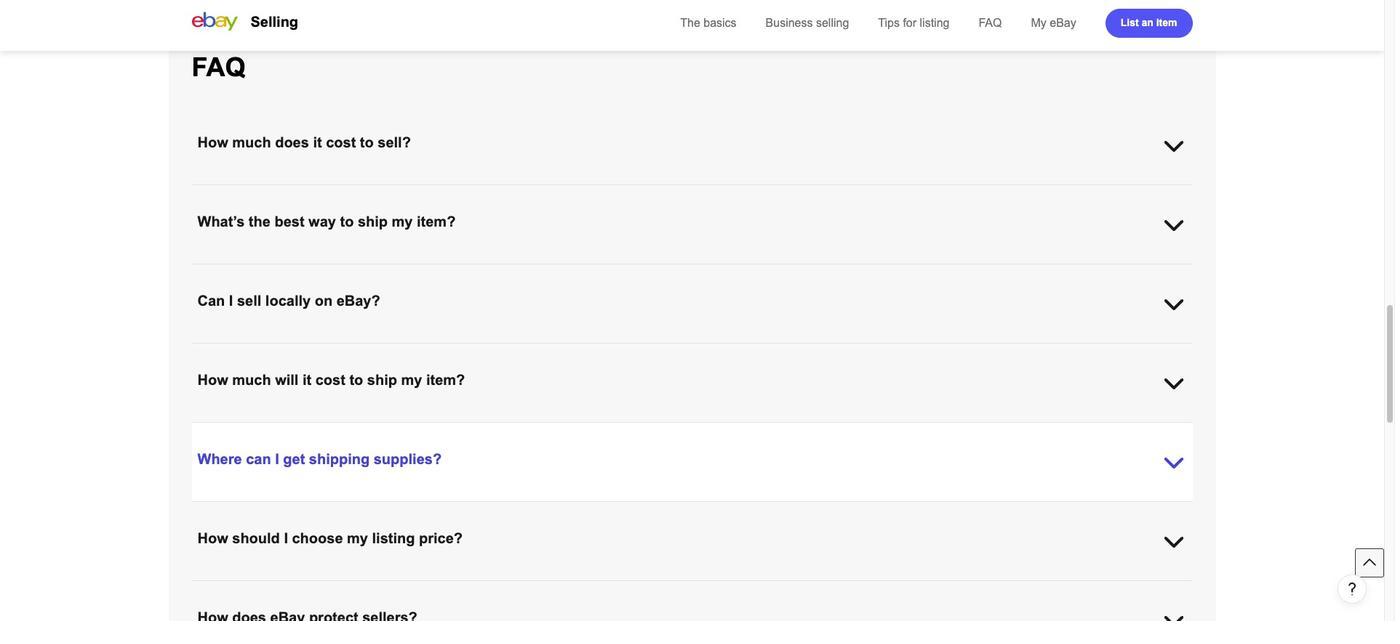 Task type: vqa. For each thing, say whether or not it's contained in the screenshot.
OUTLET
no



Task type: describe. For each thing, give the bounding box(es) containing it.
the
[[680, 17, 700, 29]]

some
[[742, 265, 768, 277]]

scan
[[970, 345, 992, 356]]

my
[[1031, 17, 1047, 29]]

provides
[[235, 265, 274, 277]]

and
[[816, 345, 833, 356]]

price?
[[419, 531, 463, 547]]

you right if
[[399, 280, 416, 292]]

sell
[[237, 293, 261, 309]]

your inside when creating your listing, you can offer local pickup by selecting it in shipping details. once the buyer pays, they'll receive a qr code and a 6-digit code, which you can scan or enter with the app to confirm the sale.
[[278, 345, 297, 356]]

ebay right my
[[1050, 17, 1076, 29]]

can left the scan
[[951, 345, 967, 356]]

home"
[[863, 265, 891, 277]]

by
[[450, 345, 460, 356]]

6-
[[845, 345, 854, 356]]

2 horizontal spatial offer
[[771, 265, 791, 277]]

2 we from the left
[[511, 280, 524, 292]]

locally
[[265, 293, 311, 309]]

what's the best way to ship my item?
[[197, 214, 456, 230]]

0 horizontal spatial faq
[[192, 52, 246, 82]]

labels
[[1016, 265, 1043, 277]]

or
[[995, 345, 1004, 356]]

code,
[[875, 345, 900, 356]]

how should i choose my listing price?
[[197, 531, 463, 547]]

pays,
[[673, 345, 697, 356]]

1 vertical spatial item?
[[426, 372, 465, 388]]

my ebay link
[[1031, 17, 1076, 29]]

to right labels
[[1093, 265, 1101, 277]]

in
[[514, 345, 522, 356]]

0 vertical spatial my
[[392, 214, 413, 230]]

once
[[601, 345, 625, 356]]

carrier.
[[548, 265, 579, 277]]

if
[[391, 280, 396, 292]]

codes
[[589, 280, 616, 292]]

does
[[275, 135, 309, 151]]

the left best
[[249, 214, 270, 230]]

printer,
[[477, 280, 508, 292]]

list
[[1121, 16, 1139, 28]]

where
[[197, 452, 242, 468]]

help, opens dialogs image
[[1345, 583, 1359, 597]]

1 horizontal spatial listing
[[920, 17, 950, 29]]

pickup.
[[894, 265, 926, 277]]

enter
[[1007, 345, 1030, 356]]

also
[[527, 280, 545, 292]]

1 vertical spatial ship
[[367, 372, 397, 388]]

faq link
[[979, 17, 1002, 29]]

best
[[275, 214, 304, 230]]

an
[[1142, 16, 1154, 28]]

listing,
[[300, 345, 329, 356]]

what's
[[197, 214, 245, 230]]

to inside when creating your listing, you can offer local pickup by selecting it in shipping details. once the buyer pays, they'll receive a qr code and a 6-digit code, which you can scan or enter with the app to confirm the sale.
[[1090, 345, 1099, 356]]

much for does
[[232, 135, 271, 151]]

can up how much will it cost to ship my item?
[[351, 345, 368, 356]]

app
[[1070, 345, 1087, 356]]

can i sell locally on ebay?
[[197, 293, 380, 309]]

qr inside the ebay provides recommendations, but you can choose a preferred shipping carrier. can't make it to your local dropoff? some offer free "ship from home" pickup. print your shipping labels with ebay to receive a discount from the carriers we work with. if you don't have a printer, we also offer qr codes for ebay labels.
[[571, 280, 586, 292]]

tips for listing link
[[878, 17, 950, 29]]

with.
[[367, 280, 388, 292]]

can inside the ebay provides recommendations, but you can choose a preferred shipping carrier. can't make it to your local dropoff? some offer free "ship from home" pickup. print your shipping labels with ebay to receive a discount from the carriers we work with. if you don't have a printer, we also offer qr codes for ebay labels.
[[399, 265, 416, 277]]

dropoff?
[[702, 265, 739, 277]]

shipping left labels
[[976, 265, 1014, 277]]

qr inside when creating your listing, you can offer local pickup by selecting it in shipping details. once the buyer pays, they'll receive a qr code and a 6-digit code, which you can scan or enter with the app to confirm the sale.
[[773, 345, 789, 356]]

how much will it cost to ship my item?
[[197, 372, 465, 388]]

offer inside when creating your listing, you can offer local pickup by selecting it in shipping details. once the buyer pays, they'll receive a qr code and a 6-digit code, which you can scan or enter with the app to confirm the sale.
[[370, 345, 391, 356]]

list an item link
[[1105, 9, 1193, 38]]

cost for will
[[315, 372, 345, 388]]

1 horizontal spatial your
[[655, 265, 675, 277]]

"ship
[[814, 265, 837, 277]]

get
[[283, 452, 305, 468]]

shipping inside when creating your listing, you can offer local pickup by selecting it in shipping details. once the buyer pays, they'll receive a qr code and a 6-digit code, which you can scan or enter with the app to confirm the sale.
[[525, 345, 563, 356]]

business selling
[[766, 17, 849, 29]]

you up if
[[380, 265, 396, 277]]

make
[[608, 265, 633, 277]]

carriers
[[290, 280, 324, 292]]

pickup
[[417, 345, 447, 356]]

discount
[[209, 280, 247, 292]]

it inside when creating your listing, you can offer local pickup by selecting it in shipping details. once the buyer pays, they'll receive a qr code and a 6-digit code, which you can scan or enter with the app to confirm the sale.
[[506, 345, 511, 356]]

sale.
[[209, 359, 231, 371]]

which
[[903, 345, 929, 356]]

it right does
[[313, 135, 322, 151]]

you right listing,
[[332, 345, 348, 356]]

print
[[929, 265, 950, 277]]

0 horizontal spatial from
[[250, 280, 270, 292]]

item
[[1156, 16, 1177, 28]]

how much does it cost to sell?
[[197, 135, 411, 151]]

0 horizontal spatial listing
[[372, 531, 415, 547]]

buyer
[[645, 345, 670, 356]]

ebay provides recommendations, but you can choose a preferred shipping carrier. can't make it to your local dropoff? some offer free "ship from home" pickup. print your shipping labels with ebay to receive a discount from the carriers we work with. if you don't have a printer, we also offer qr codes for ebay labels.
[[209, 265, 1146, 292]]

creating
[[239, 345, 275, 356]]

selecting
[[463, 345, 503, 356]]

the basics link
[[680, 17, 737, 29]]

digit
[[854, 345, 872, 356]]

1 horizontal spatial for
[[903, 17, 917, 29]]

but
[[363, 265, 377, 277]]

1 horizontal spatial offer
[[548, 280, 568, 292]]



Task type: locate. For each thing, give the bounding box(es) containing it.
we
[[327, 280, 340, 292], [511, 280, 524, 292]]

to left sell?
[[360, 135, 374, 151]]

1 vertical spatial cost
[[315, 372, 345, 388]]

shipping right "get"
[[309, 452, 370, 468]]

listing right tips
[[920, 17, 950, 29]]

to right 'way'
[[340, 214, 354, 230]]

local inside when creating your listing, you can offer local pickup by selecting it in shipping details. once the buyer pays, they'll receive a qr code and a 6-digit code, which you can scan or enter with the app to confirm the sale.
[[393, 345, 414, 356]]

way
[[308, 214, 336, 230]]

0 vertical spatial much
[[232, 135, 271, 151]]

shipping up also
[[507, 265, 545, 277]]

i for can
[[275, 452, 279, 468]]

1 vertical spatial my
[[401, 372, 422, 388]]

how
[[197, 135, 228, 151], [197, 372, 228, 388], [197, 531, 228, 547]]

0 vertical spatial receive
[[1104, 265, 1137, 277]]

confirm
[[1102, 345, 1135, 356]]

2 vertical spatial how
[[197, 531, 228, 547]]

1 vertical spatial from
[[250, 280, 270, 292]]

don't
[[419, 280, 441, 292]]

labels.
[[660, 280, 689, 292]]

0 vertical spatial item?
[[417, 214, 456, 230]]

offer left free
[[771, 265, 791, 277]]

sell?
[[378, 135, 411, 151]]

offer
[[771, 265, 791, 277], [548, 280, 568, 292], [370, 345, 391, 356]]

1 horizontal spatial from
[[839, 265, 860, 277]]

local inside the ebay provides recommendations, but you can choose a preferred shipping carrier. can't make it to your local dropoff? some offer free "ship from home" pickup. print your shipping labels with ebay to receive a discount from the carriers we work with. if you don't have a printer, we also offer qr codes for ebay labels.
[[678, 265, 699, 277]]

item?
[[417, 214, 456, 230], [426, 372, 465, 388]]

will
[[275, 372, 299, 388]]

have
[[443, 280, 466, 292]]

1 vertical spatial faq
[[192, 52, 246, 82]]

you
[[380, 265, 396, 277], [399, 280, 416, 292], [332, 345, 348, 356], [932, 345, 948, 356]]

cost for does
[[326, 135, 356, 151]]

choose right should
[[292, 531, 343, 547]]

ebay right labels
[[1067, 265, 1090, 277]]

3 how from the top
[[197, 531, 228, 547]]

receive inside the ebay provides recommendations, but you can choose a preferred shipping carrier. can't make it to your local dropoff? some offer free "ship from home" pickup. print your shipping labels with ebay to receive a discount from the carriers we work with. if you don't have a printer, we also offer qr codes for ebay labels.
[[1104, 265, 1137, 277]]

1 how from the top
[[197, 135, 228, 151]]

business
[[766, 17, 813, 29]]

how for how much does it cost to sell?
[[197, 135, 228, 151]]

your up labels.
[[655, 265, 675, 277]]

your
[[655, 265, 675, 277], [953, 265, 973, 277], [278, 345, 297, 356]]

1 much from the top
[[232, 135, 271, 151]]

to right will
[[349, 372, 363, 388]]

to right make
[[644, 265, 652, 277]]

the inside the ebay provides recommendations, but you can choose a preferred shipping carrier. can't make it to your local dropoff? some offer free "ship from home" pickup. print your shipping labels with ebay to receive a discount from the carriers we work with. if you don't have a printer, we also offer qr codes for ebay labels.
[[273, 280, 287, 292]]

from down provides
[[250, 280, 270, 292]]

1 vertical spatial with
[[1033, 345, 1051, 356]]

ebay
[[1050, 17, 1076, 29], [209, 265, 232, 277], [1067, 265, 1090, 277], [634, 280, 657, 292]]

cost down listing,
[[315, 372, 345, 388]]

i
[[229, 293, 233, 309], [275, 452, 279, 468], [284, 531, 288, 547]]

details.
[[566, 345, 598, 356]]

0 horizontal spatial receive
[[729, 345, 762, 356]]

0 horizontal spatial we
[[327, 280, 340, 292]]

qr
[[571, 280, 586, 292], [773, 345, 789, 356]]

choose inside the ebay provides recommendations, but you can choose a preferred shipping carrier. can't make it to your local dropoff? some offer free "ship from home" pickup. print your shipping labels with ebay to receive a discount from the carriers we work with. if you don't have a printer, we also offer qr codes for ebay labels.
[[419, 265, 451, 277]]

2 much from the top
[[232, 372, 271, 388]]

it inside the ebay provides recommendations, but you can choose a preferred shipping carrier. can't make it to your local dropoff? some offer free "ship from home" pickup. print your shipping labels with ebay to receive a discount from the carriers we work with. if you don't have a printer, we also offer qr codes for ebay labels.
[[636, 265, 641, 277]]

from right "ship
[[839, 265, 860, 277]]

with
[[1046, 265, 1064, 277], [1033, 345, 1051, 356]]

can
[[197, 293, 225, 309]]

1 vertical spatial how
[[197, 372, 228, 388]]

when creating your listing, you can offer local pickup by selecting it in shipping details. once the buyer pays, they'll receive a qr code and a 6-digit code, which you can scan or enter with the app to confirm the sale.
[[209, 345, 1152, 371]]

i left "get"
[[275, 452, 279, 468]]

0 vertical spatial ship
[[358, 214, 388, 230]]

can't
[[582, 265, 605, 277]]

0 vertical spatial choose
[[419, 265, 451, 277]]

supplies?
[[374, 452, 442, 468]]

we up on
[[327, 280, 340, 292]]

the right once
[[628, 345, 642, 356]]

much left does
[[232, 135, 271, 151]]

basics
[[704, 17, 737, 29]]

0 vertical spatial listing
[[920, 17, 950, 29]]

for inside the ebay provides recommendations, but you can choose a preferred shipping carrier. can't make it to your local dropoff? some offer free "ship from home" pickup. print your shipping labels with ebay to receive a discount from the carriers we work with. if you don't have a printer, we also offer qr codes for ebay labels.
[[619, 280, 631, 292]]

for right tips
[[903, 17, 917, 29]]

2 vertical spatial i
[[284, 531, 288, 547]]

1 horizontal spatial we
[[511, 280, 524, 292]]

receive inside when creating your listing, you can offer local pickup by selecting it in shipping details. once the buyer pays, they'll receive a qr code and a 6-digit code, which you can scan or enter with the app to confirm the sale.
[[729, 345, 762, 356]]

with inside the ebay provides recommendations, but you can choose a preferred shipping carrier. can't make it to your local dropoff? some offer free "ship from home" pickup. print your shipping labels with ebay to receive a discount from the carriers we work with. if you don't have a printer, we also offer qr codes for ebay labels.
[[1046, 265, 1064, 277]]

list an item
[[1121, 16, 1177, 28]]

offer down 'carrier.'
[[548, 280, 568, 292]]

1 vertical spatial local
[[393, 345, 414, 356]]

1 horizontal spatial receive
[[1104, 265, 1137, 277]]

a
[[454, 265, 460, 277], [1140, 265, 1146, 277], [468, 280, 474, 292], [765, 345, 770, 356], [836, 345, 842, 356]]

cost right does
[[326, 135, 356, 151]]

the basics
[[680, 17, 737, 29]]

item? down by
[[426, 372, 465, 388]]

much down creating
[[232, 372, 271, 388]]

1 vertical spatial much
[[232, 372, 271, 388]]

free
[[794, 265, 812, 277]]

2 vertical spatial my
[[347, 531, 368, 547]]

offer left pickup
[[370, 345, 391, 356]]

i for should
[[284, 531, 288, 547]]

local
[[678, 265, 699, 277], [393, 345, 414, 356]]

0 vertical spatial faq
[[979, 17, 1002, 29]]

your right print
[[953, 265, 973, 277]]

we left also
[[511, 280, 524, 292]]

to right app
[[1090, 345, 1099, 356]]

1 horizontal spatial faq
[[979, 17, 1002, 29]]

the right 'confirm'
[[1138, 345, 1152, 356]]

2 how from the top
[[197, 372, 228, 388]]

code
[[791, 345, 813, 356]]

they'll
[[700, 345, 726, 356]]

how for how should i choose my listing price?
[[197, 531, 228, 547]]

how for how much will it cost to ship my item?
[[197, 372, 228, 388]]

choose up don't
[[419, 265, 451, 277]]

listing left price?
[[372, 531, 415, 547]]

selling
[[251, 14, 298, 30]]

recommendations,
[[276, 265, 360, 277]]

1 vertical spatial i
[[275, 452, 279, 468]]

2 vertical spatial offer
[[370, 345, 391, 356]]

1 vertical spatial for
[[619, 280, 631, 292]]

can left "get"
[[246, 452, 271, 468]]

ebay left labels.
[[634, 280, 657, 292]]

listing
[[920, 17, 950, 29], [372, 531, 415, 547]]

i down "discount"
[[229, 293, 233, 309]]

0 horizontal spatial your
[[278, 345, 297, 356]]

with inside when creating your listing, you can offer local pickup by selecting it in shipping details. once the buyer pays, they'll receive a qr code and a 6-digit code, which you can scan or enter with the app to confirm the sale.
[[1033, 345, 1051, 356]]

your left listing,
[[278, 345, 297, 356]]

tips for listing
[[878, 17, 950, 29]]

item? up don't
[[417, 214, 456, 230]]

on
[[315, 293, 333, 309]]

business selling link
[[766, 17, 849, 29]]

0 horizontal spatial offer
[[370, 345, 391, 356]]

qr down can't
[[571, 280, 586, 292]]

0 vertical spatial cost
[[326, 135, 356, 151]]

0 vertical spatial how
[[197, 135, 228, 151]]

ebay up "discount"
[[209, 265, 232, 277]]

work
[[343, 280, 364, 292]]

1 vertical spatial offer
[[548, 280, 568, 292]]

0 vertical spatial from
[[839, 265, 860, 277]]

for
[[903, 17, 917, 29], [619, 280, 631, 292]]

should
[[232, 531, 280, 547]]

local up labels.
[[678, 265, 699, 277]]

shipping
[[507, 265, 545, 277], [976, 265, 1014, 277], [525, 345, 563, 356], [309, 452, 370, 468]]

the left app
[[1053, 345, 1068, 356]]

1 vertical spatial listing
[[372, 531, 415, 547]]

preferred
[[463, 265, 504, 277]]

my ebay
[[1031, 17, 1076, 29]]

tips
[[878, 17, 900, 29]]

faq
[[979, 17, 1002, 29], [192, 52, 246, 82]]

1 horizontal spatial qr
[[773, 345, 789, 356]]

with right enter
[[1033, 345, 1051, 356]]

with right labels
[[1046, 265, 1064, 277]]

0 vertical spatial with
[[1046, 265, 1064, 277]]

can right but on the top of the page
[[399, 265, 416, 277]]

0 horizontal spatial local
[[393, 345, 414, 356]]

it
[[313, 135, 322, 151], [636, 265, 641, 277], [506, 345, 511, 356], [303, 372, 311, 388]]

1 horizontal spatial choose
[[419, 265, 451, 277]]

1 vertical spatial receive
[[729, 345, 762, 356]]

0 vertical spatial qr
[[571, 280, 586, 292]]

when
[[209, 345, 236, 356]]

much for will
[[232, 372, 271, 388]]

1 horizontal spatial i
[[275, 452, 279, 468]]

0 vertical spatial local
[[678, 265, 699, 277]]

my
[[392, 214, 413, 230], [401, 372, 422, 388], [347, 531, 368, 547]]

0 horizontal spatial qr
[[571, 280, 586, 292]]

shipping right in
[[525, 345, 563, 356]]

much
[[232, 135, 271, 151], [232, 372, 271, 388]]

receive
[[1104, 265, 1137, 277], [729, 345, 762, 356]]

you right which
[[932, 345, 948, 356]]

0 vertical spatial i
[[229, 293, 233, 309]]

1 horizontal spatial local
[[678, 265, 699, 277]]

ebay?
[[337, 293, 380, 309]]

0 vertical spatial for
[[903, 17, 917, 29]]

i right should
[[284, 531, 288, 547]]

local left pickup
[[393, 345, 414, 356]]

1 vertical spatial choose
[[292, 531, 343, 547]]

it right will
[[303, 372, 311, 388]]

1 we from the left
[[327, 280, 340, 292]]

ship
[[358, 214, 388, 230], [367, 372, 397, 388]]

2 horizontal spatial your
[[953, 265, 973, 277]]

0 horizontal spatial for
[[619, 280, 631, 292]]

it right make
[[636, 265, 641, 277]]

to
[[360, 135, 374, 151], [340, 214, 354, 230], [644, 265, 652, 277], [1093, 265, 1101, 277], [1090, 345, 1099, 356], [349, 372, 363, 388]]

0 vertical spatial offer
[[771, 265, 791, 277]]

selling
[[816, 17, 849, 29]]

choose
[[419, 265, 451, 277], [292, 531, 343, 547]]

it left in
[[506, 345, 511, 356]]

0 horizontal spatial i
[[229, 293, 233, 309]]

0 horizontal spatial choose
[[292, 531, 343, 547]]

the up locally
[[273, 280, 287, 292]]

the
[[249, 214, 270, 230], [273, 280, 287, 292], [628, 345, 642, 356], [1053, 345, 1068, 356], [1138, 345, 1152, 356]]

where can i get shipping supplies?
[[197, 452, 442, 468]]

qr left code
[[773, 345, 789, 356]]

cost
[[326, 135, 356, 151], [315, 372, 345, 388]]

for down make
[[619, 280, 631, 292]]

2 horizontal spatial i
[[284, 531, 288, 547]]

1 vertical spatial qr
[[773, 345, 789, 356]]



